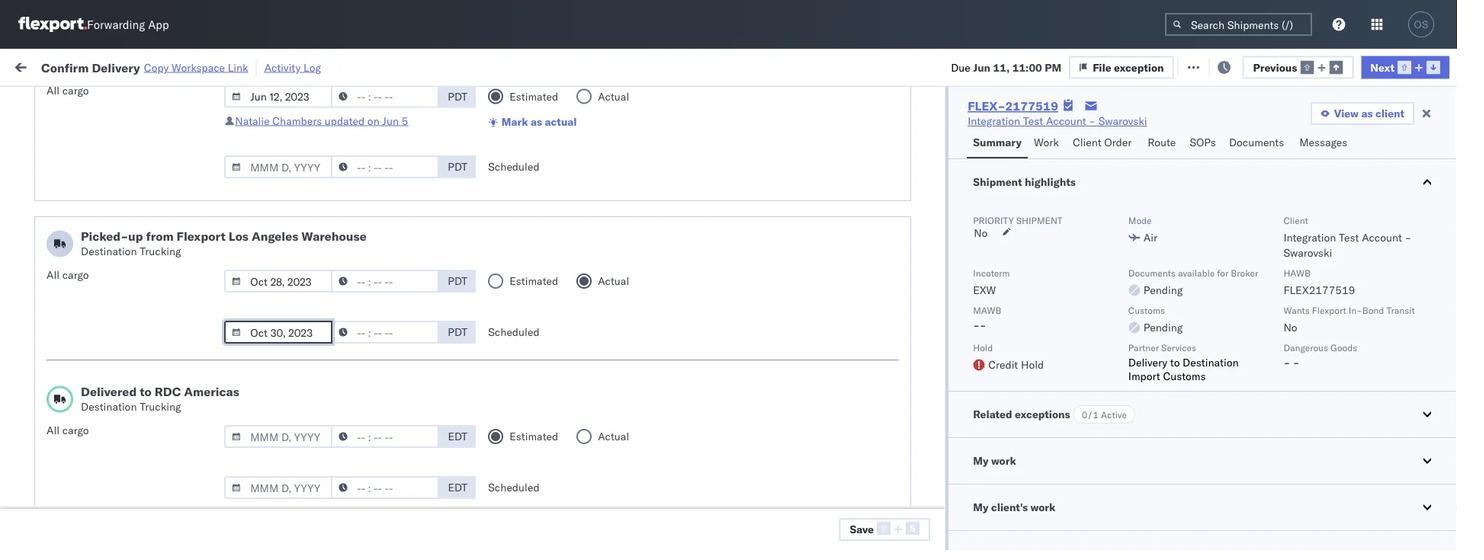 Task type: describe. For each thing, give the bounding box(es) containing it.
11:01 pm pdt, oct 28, 2023
[[259, 153, 405, 166]]

1 mmm d, yyyy text field from the top
[[224, 85, 333, 108]]

0 horizontal spatial exception
[[1115, 60, 1165, 74]]

air for 9:00 pm pdt, aug 16, 2023
[[494, 354, 508, 368]]

1 horizontal spatial file exception
[[1198, 59, 1269, 72]]

2 confirm arrival at cfs link from the top
[[35, 454, 143, 469]]

rdc
[[155, 385, 181, 400]]

delivered
[[81, 385, 137, 400]]

client for integration
[[1284, 215, 1309, 226]]

apr
[[331, 489, 350, 502]]

to inside delivered to rdc americas destination trucking
[[140, 385, 152, 400]]

MMM D, YYYY text field
[[224, 477, 333, 500]]

air for 6:35 pm pdt, aug 1, 2023
[[494, 187, 508, 200]]

-- : -- -- text field for 1st mmm d, yyyy text field from the bottom of the page
[[331, 426, 440, 449]]

mar
[[339, 321, 359, 334]]

schiphol,
[[72, 294, 118, 307]]

pm for 11:01 pm pdt, oct 28, 2023
[[292, 153, 309, 166]]

2 vertical spatial storage
[[752, 522, 789, 536]]

schedule delivery appointment button
[[35, 185, 188, 202]]

schedule for schedule pickup from los angeles international airport
[[35, 212, 80, 225]]

aug for 1,
[[331, 187, 352, 200]]

09374874331
[[1100, 489, 1173, 502]]

cargo for picked-
[[62, 269, 89, 282]]

client integration test account - swarovski incoterm exw
[[974, 215, 1412, 297]]

11:01
[[259, 153, 289, 166]]

2 flex-2179454 from the top
[[890, 388, 970, 401]]

apple for 6:35 pm pdt, aug 1, 2023
[[599, 187, 627, 200]]

1 vertical spatial on
[[368, 114, 380, 128]]

-- : -- -- text field for 3rd mmm d, yyyy text field from the bottom of the page
[[331, 270, 440, 293]]

1 upload customs clearance documents from the top
[[35, 253, 225, 266]]

picked-
[[81, 229, 128, 245]]

1 horizontal spatial exception
[[1219, 59, 1269, 72]]

sops button
[[1184, 129, 1224, 159]]

2023 for 6:35 pm pdt, aug 1, 2023
[[367, 187, 393, 200]]

from down schiphol,
[[113, 312, 135, 326]]

os
[[1415, 19, 1429, 30]]

estimated for picked-up from flexport los angeles warehouse
[[510, 275, 559, 288]]

customs left the rdc
[[73, 387, 115, 401]]

forwarding app link
[[18, 17, 169, 32]]

1 2310512 from the top
[[923, 254, 970, 267]]

from for warehouse
[[146, 229, 174, 245]]

2023 for 9:59 pm pdt, jul 2, 2023
[[361, 421, 387, 435]]

air for 1:30 pm pdt, apr 4, 2023
[[494, 489, 508, 502]]

205
[[350, 59, 370, 72]]

so for 2:00 am pdt, aug 28, 2023
[[630, 220, 645, 233]]

link
[[228, 61, 248, 74]]

2023 for 2:59 pm pdt, jun 4, 2023
[[364, 287, 390, 301]]

pickup for haarlemmermeer,
[[83, 279, 116, 292]]

pm for 2:59 pm pdt, jun 4, 2023
[[285, 287, 302, 301]]

schedule pickup from los angeles international airport link
[[35, 211, 230, 241]]

united
[[75, 160, 107, 173]]

2 2179454 from the top
[[923, 388, 970, 401]]

confirm delivery button
[[35, 487, 116, 504]]

apple for 2:00 am pdt, aug 28, 2023
[[599, 220, 627, 233]]

schedule pickup from amsterdam airport schiphol, haarlemmermeer, netherlands button
[[35, 278, 230, 323]]

schedule pickup from los angeles international airport
[[35, 212, 202, 240]]

activity log button
[[264, 58, 321, 77]]

destination for partner services
[[1183, 356, 1239, 370]]

next
[[1371, 60, 1395, 74]]

upload customs clearance documents button
[[35, 252, 225, 269]]

mawb
[[974, 305, 1002, 316]]

status ready for work, blocked, in progress
[[82, 95, 276, 106]]

1 074493890280 from the top
[[1100, 287, 1180, 301]]

schedule pickup from london heathrow airport, united kingdom button
[[35, 144, 230, 176]]

2429971
[[923, 153, 970, 166]]

os button
[[1404, 7, 1440, 42]]

4 mmm d, yyyy text field from the top
[[224, 322, 333, 344]]

angeles inside picked-up from flexport los angeles warehouse destination trucking
[[252, 229, 299, 245]]

picked-up from flexport los angeles warehouse destination trucking
[[81, 229, 367, 259]]

air for 2:59 pm pdt, jun 4, 2023
[[494, 287, 508, 301]]

2 flex-2310512 from the top
[[890, 354, 970, 368]]

confirm for 10:00 am pdt, mar 12, 2023
[[35, 312, 74, 326]]

view
[[1335, 107, 1359, 120]]

8 resize handle column header from the left
[[1075, 118, 1093, 551]]

pm right 11:00 at the top right of the page
[[1045, 60, 1062, 74]]

confirm delivery
[[35, 488, 116, 501]]

at for first confirm arrival at cfs link
[[111, 354, 121, 367]]

6:35 pm pdt, aug 1, 2023
[[259, 187, 393, 200]]

aug for 28,
[[332, 220, 352, 233]]

0 horizontal spatial my work
[[15, 55, 83, 76]]

snoozed
[[316, 95, 351, 106]]

pdt, for 2:00 am pdt, aug 28, 2023
[[305, 220, 330, 233]]

1 cargo from the top
[[62, 84, 89, 97]]

messages button
[[1294, 129, 1356, 159]]

shipment highlights button
[[949, 159, 1458, 205]]

confirm pickup from o'hare international airport link for 10:00 am pdt, mar 12, 2023
[[35, 312, 230, 342]]

natalie chambers updated on jun 5
[[235, 114, 408, 128]]

previous button
[[1243, 56, 1354, 79]]

schedule for schedule pickup from london heathrow airport, united kingdom
[[35, 145, 80, 158]]

natalie chambers updated on jun 5 button
[[235, 114, 408, 128]]

air for 9:59 pm pdt, jul 2, 2023
[[494, 421, 508, 435]]

delivered to rdc americas destination trucking
[[81, 385, 239, 414]]

2 vertical spatial not
[[817, 522, 838, 536]]

schedule for schedule delivery appointment
[[35, 186, 80, 199]]

not for 2:00 am pdt, aug 28, 2023
[[712, 220, 733, 233]]

from down delivered
[[113, 413, 135, 426]]

destination inside picked-up from flexport los angeles warehouse destination trucking
[[81, 245, 137, 259]]

save button
[[840, 519, 931, 542]]

dangerous
[[1284, 342, 1329, 354]]

1 confirm arrival at cfs button from the top
[[35, 353, 143, 370]]

1 all from the top
[[47, 84, 60, 97]]

pdt for third -- : -- -- text box from the bottom of the page
[[448, 161, 468, 174]]

test inside client integration test account - swarovski incoterm exw
[[1340, 231, 1360, 245]]

759
[[280, 59, 300, 72]]

16,
[[354, 354, 371, 368]]

messages
[[1300, 136, 1348, 149]]

view as client
[[1335, 107, 1405, 120]]

1 flex-2310512 from the top
[[890, 254, 970, 267]]

estimated for delivered to rdc americas
[[510, 431, 559, 444]]

2:59 pm pdt, jun 4, 2023
[[259, 287, 390, 301]]

confirm delivery copy workspace link
[[41, 60, 248, 75]]

schedule pickup from los angeles international airport button
[[35, 211, 230, 243]]

confirm pickup from o'hare international airport button for 9:59 pm pdt, jul 2, 2023
[[35, 412, 230, 444]]

schedule pickup from amsterdam airport schiphol, haarlemmermeer, netherlands
[[35, 279, 207, 323]]

my work inside button
[[974, 455, 1017, 468]]

pickup for airport
[[83, 212, 116, 225]]

9:59
[[259, 421, 283, 435]]

2023 for 2:00 am pdt, aug 28, 2023
[[374, 220, 401, 233]]

1 flex-2179454 from the top
[[890, 287, 970, 301]]

international for 9:59 pm pdt, jul 2, 2023
[[35, 428, 97, 442]]

trucking inside picked-up from flexport los angeles warehouse destination trucking
[[140, 245, 181, 259]]

import inside partner services delivery to destination import customs
[[1129, 370, 1161, 383]]

international inside schedule pickup from los angeles international airport
[[35, 227, 97, 240]]

pending for customs
[[1144, 321, 1183, 335]]

air for 2:00 am pdt, aug 28, 2023
[[494, 220, 508, 233]]

1 estimated from the top
[[510, 90, 559, 103]]

pickup down delivered
[[77, 413, 110, 426]]

2 clearance from the top
[[118, 387, 167, 401]]

copy
[[144, 61, 169, 74]]

4, for apr
[[353, 489, 363, 502]]

kingdom
[[110, 160, 153, 173]]

confirm for 9:59 pm pdt, jul 2, 2023
[[35, 413, 74, 426]]

snoozed : no
[[316, 95, 370, 106]]

swarovski inside client integration test account - swarovski incoterm exw
[[1284, 246, 1333, 260]]

0 horizontal spatial work
[[44, 55, 83, 76]]

0 horizontal spatial jun
[[331, 287, 349, 301]]

schedule for schedule pickup from amsterdam airport schiphol, haarlemmermeer, netherlands
[[35, 279, 80, 292]]

pdt, for 1:30 pm pdt, apr 4, 2023
[[305, 489, 329, 502]]

scheduled for picked-up from flexport los angeles warehouse
[[488, 326, 540, 339]]

activity log
[[264, 61, 321, 74]]

2023 for 1:30 pm pdt, apr 4, 2023
[[365, 489, 392, 502]]

highlights
[[1025, 175, 1076, 189]]

Search Shipments (/) text field
[[1166, 13, 1313, 36]]

filtered
[[15, 93, 52, 107]]

2:00 for 2:00 am pdt, aug 17, 2023
[[259, 254, 283, 267]]

mbl/mawb
[[1100, 125, 1154, 136]]

11 resize handle column header from the left
[[1430, 118, 1449, 551]]

test inside integration test account - swarovski link
[[1024, 114, 1044, 128]]

priority shipment
[[974, 215, 1063, 226]]

2023 for 10:00 am pdt, mar 12, 2023
[[381, 321, 407, 334]]

5 mmm d, yyyy text field from the top
[[224, 426, 333, 449]]

so for 6:35 pm pdt, aug 1, 2023
[[630, 187, 645, 200]]

cfs for first confirm arrival at cfs button
[[123, 354, 143, 367]]

arrival for 1st confirm arrival at cfs link from the bottom
[[77, 454, 108, 468]]

batch action
[[1373, 59, 1439, 72]]

confirm pickup from o'hare international airport button for 10:00 am pdt, mar 12, 2023
[[35, 312, 230, 344]]

log
[[304, 61, 321, 74]]

2342352
[[923, 522, 970, 536]]

actual for delivered to rdc americas
[[598, 431, 630, 444]]

incoterm
[[974, 267, 1010, 279]]

pickup down schiphol,
[[77, 312, 110, 326]]

confirm pickup from o'hare international airport for 9:59
[[35, 413, 171, 442]]

1 horizontal spatial mode
[[1129, 215, 1152, 226]]

0 vertical spatial hold
[[974, 342, 993, 354]]

confirm delivery link
[[35, 487, 116, 502]]

from for haarlemmermeer,
[[119, 279, 141, 292]]

storage for 6:35 pm pdt, aug 1, 2023
[[647, 187, 684, 200]]

forwarding
[[87, 17, 145, 32]]

1 edt from the top
[[448, 431, 468, 444]]

app
[[148, 17, 169, 32]]

delivery for schedule delivery appointment
[[83, 186, 122, 199]]

pdt for -- : -- -- text box associated with picked-up from flexport los angeles warehouse
[[448, 326, 468, 339]]

2 upload customs clearance documents link from the top
[[35, 386, 225, 402]]

2:59
[[259, 287, 283, 301]]

- inside client integration test account - swarovski incoterm exw
[[1406, 231, 1412, 245]]

mark
[[502, 115, 528, 129]]

0 vertical spatial at
[[303, 59, 312, 72]]

international for 10:00 am pdt, mar 12, 2023
[[35, 328, 97, 341]]

numbers for mbl/mawb numbers
[[1156, 125, 1194, 136]]

appointment
[[125, 186, 188, 199]]

schedule pickup from london heathrow airport, united kingdom
[[35, 145, 230, 173]]

1 resize handle column header from the left
[[232, 118, 250, 551]]

schedule pickup from london heathrow airport, united kingdom link
[[35, 144, 230, 174]]

workspace
[[172, 61, 225, 74]]

pdt for -- : -- -- text field related to 5th mmm d, yyyy text field from the bottom of the page
[[448, 90, 468, 103]]

2 vertical spatial apple so storage (do not use)
[[704, 522, 868, 536]]

updated
[[325, 114, 365, 128]]

o'hare for 10:00 am pdt, mar 12, 2023
[[138, 312, 171, 326]]

1 horizontal spatial file
[[1198, 59, 1217, 72]]

2,
[[348, 421, 358, 435]]

am for 10:00 am pdt, mar 12, 2023
[[292, 321, 309, 334]]

0/1 active
[[1082, 409, 1127, 421]]

2 vertical spatial (do
[[792, 522, 814, 536]]

all cargo for delivered
[[47, 425, 89, 438]]

1 scheduled from the top
[[488, 161, 540, 174]]

(0)
[[247, 59, 267, 72]]

route button
[[1142, 129, 1184, 159]]

7 resize handle column header from the left
[[969, 118, 988, 551]]

Search Work text field
[[945, 55, 1112, 77]]

0/1
[[1082, 409, 1099, 421]]

credit hold
[[989, 359, 1045, 372]]

documents button
[[1224, 129, 1294, 159]]

customs inside the upload customs clearance documents button
[[73, 253, 115, 266]]

1 actual from the top
[[598, 90, 630, 103]]

pm for 9:59 pm pdt, jul 2, 2023
[[285, 421, 302, 435]]

airport,
[[35, 160, 72, 173]]

0 vertical spatial my
[[15, 55, 40, 76]]

2 vertical spatial apple
[[704, 522, 732, 536]]

to inside partner services delivery to destination import customs
[[1171, 356, 1181, 370]]

1 vertical spatial work
[[992, 455, 1017, 468]]

my work button
[[949, 439, 1458, 484]]

1 vertical spatial hold
[[1021, 359, 1045, 372]]

filtered by:
[[15, 93, 70, 107]]

2 resize handle column header from the left
[[411, 118, 430, 551]]

import work
[[128, 59, 192, 72]]

pdt, for 9:59 pm pdt, jul 2, 2023
[[305, 421, 329, 435]]

airport inside schedule pickup from los angeles international airport
[[100, 227, 134, 240]]

1 vertical spatial jun
[[382, 114, 399, 128]]

2 upload customs clearance documents from the top
[[35, 387, 225, 401]]

my for my work button
[[974, 455, 989, 468]]

9:00
[[259, 354, 283, 368]]

workitem button
[[9, 121, 235, 137]]

1 vertical spatial no
[[974, 227, 988, 240]]



Task type: locate. For each thing, give the bounding box(es) containing it.
2 all from the top
[[47, 269, 60, 282]]

mbl/mawb numbers button
[[1093, 121, 1280, 137]]

1 -- : -- -- text field from the top
[[331, 85, 440, 108]]

numbers for container numbers
[[995, 131, 1033, 142]]

1 schedule from the top
[[35, 145, 80, 158]]

pickup for united
[[83, 145, 116, 158]]

0 horizontal spatial flexport
[[177, 229, 226, 245]]

from inside schedule pickup from los angeles international airport
[[119, 212, 141, 225]]

action
[[1405, 59, 1439, 72]]

account inside client integration test account - swarovski incoterm exw
[[1363, 231, 1403, 245]]

confirm for 9:00 pm pdt, aug 16, 2023
[[35, 354, 74, 367]]

work inside button
[[166, 59, 192, 72]]

confirm pickup from o'hare international airport link down delivered
[[35, 412, 230, 443]]

import inside button
[[128, 59, 163, 72]]

flex-2179454
[[890, 287, 970, 301], [890, 388, 970, 401]]

flexport down flex2177519
[[1313, 305, 1347, 316]]

0 vertical spatial los
[[144, 212, 161, 225]]

on right 205 at the top left of the page
[[373, 59, 385, 72]]

1 confirm pickup from o'hare international airport button from the top
[[35, 312, 230, 344]]

in-
[[1349, 305, 1363, 316]]

2023 right apr
[[365, 489, 392, 502]]

cargo
[[62, 84, 89, 97], [62, 269, 89, 282], [62, 425, 89, 438]]

confirm arrival at cfs link up delivered
[[35, 353, 143, 368]]

1 vertical spatial pending
[[1144, 321, 1183, 335]]

as inside button
[[1362, 107, 1374, 120]]

1 -- : -- -- text field from the top
[[331, 156, 440, 179]]

storage
[[647, 187, 684, 200], [647, 220, 684, 233], [752, 522, 789, 536]]

3 actual from the top
[[598, 431, 630, 444]]

pickup inside schedule pickup from amsterdam airport schiphol, haarlemmermeer, netherlands
[[83, 279, 116, 292]]

chambers
[[273, 114, 322, 128]]

2 confirm arrival at cfs button from the top
[[35, 454, 143, 470]]

operator
[[1303, 125, 1339, 136]]

1 vertical spatial use)
[[736, 220, 763, 233]]

schedule inside schedule pickup from amsterdam airport schiphol, haarlemmermeer, netherlands
[[35, 279, 80, 292]]

heathrow
[[183, 145, 230, 158]]

am
[[285, 220, 303, 233], [285, 254, 303, 267], [292, 321, 309, 334]]

on right updated
[[368, 114, 380, 128]]

delivery inside partner services delivery to destination import customs
[[1129, 356, 1168, 370]]

oct
[[338, 153, 356, 166]]

1 pdt from the top
[[448, 90, 468, 103]]

cargo for delivered
[[62, 425, 89, 438]]

pm for 6:35 pm pdt, aug 1, 2023
[[285, 187, 302, 200]]

1 trucking from the top
[[140, 245, 181, 259]]

2 confirm pickup from o'hare international airport from the top
[[35, 413, 171, 442]]

client inside client integration test account - swarovski incoterm exw
[[1284, 215, 1309, 226]]

0 vertical spatial not
[[712, 187, 733, 200]]

flex-2329631
[[890, 220, 970, 233]]

air for 10:00 am pdt, mar 12, 2023
[[494, 321, 508, 334]]

services
[[1162, 342, 1197, 354]]

2:00 up 2:59
[[259, 254, 283, 267]]

2 vertical spatial all cargo
[[47, 425, 89, 438]]

los inside picked-up from flexport los angeles warehouse destination trucking
[[229, 229, 249, 245]]

file exception down the search shipments (/) "text field"
[[1198, 59, 1269, 72]]

all for picked-
[[47, 269, 60, 282]]

3 schedule from the top
[[35, 212, 80, 225]]

cfs down delivered to rdc americas destination trucking on the bottom
[[123, 454, 143, 468]]

pending
[[1144, 284, 1183, 297], [1144, 321, 1183, 335]]

2 schedule from the top
[[35, 186, 80, 199]]

my work down the related
[[974, 455, 1017, 468]]

2 actual from the top
[[598, 275, 630, 288]]

confirm arrival at cfs for 1st confirm arrival at cfs link from the bottom
[[35, 454, 143, 468]]

schedule inside 'schedule pickup from london heathrow airport, united kingdom'
[[35, 145, 80, 158]]

all cargo up workitem
[[47, 84, 89, 97]]

edt
[[448, 431, 468, 444], [448, 482, 468, 495]]

2 trucking from the top
[[140, 401, 181, 414]]

schedule inside schedule pickup from los angeles international airport
[[35, 212, 80, 225]]

all up netherlands at the left
[[47, 269, 60, 282]]

summary button
[[967, 129, 1028, 159]]

destination for delivered to rdc americas
[[81, 401, 137, 414]]

1 vertical spatial 4,
[[353, 489, 363, 502]]

confirm arrival at cfs button up delivered
[[35, 353, 143, 370]]

-- : -- -- text field down the 17,
[[331, 270, 440, 293]]

0 horizontal spatial to
[[140, 385, 152, 400]]

los inside schedule pickup from los angeles international airport
[[144, 212, 161, 225]]

client order
[[1073, 136, 1132, 149]]

1 confirm arrival at cfs from the top
[[35, 354, 143, 367]]

2023 for 11:01 pm pdt, oct 28, 2023
[[378, 153, 405, 166]]

0 vertical spatial confirm pickup from o'hare international airport link
[[35, 312, 230, 342]]

0 horizontal spatial no
[[358, 95, 370, 106]]

upload up netherlands at the left
[[35, 253, 70, 266]]

from inside schedule pickup from amsterdam airport schiphol, haarlemmermeer, netherlands
[[119, 279, 141, 292]]

actual for picked-up from flexport los angeles warehouse
[[598, 275, 630, 288]]

2 2:00 from the top
[[259, 254, 283, 267]]

0 vertical spatial upload customs clearance documents link
[[35, 252, 225, 267]]

upload left delivered
[[35, 387, 70, 401]]

angeles down the appointment
[[164, 212, 202, 225]]

0 horizontal spatial import
[[128, 59, 163, 72]]

work up client's
[[992, 455, 1017, 468]]

not for 6:35 pm pdt, aug 1, 2023
[[712, 187, 733, 200]]

from for airport
[[119, 212, 141, 225]]

0 vertical spatial for
[[145, 95, 158, 106]]

delivery for confirm delivery copy workspace link
[[92, 60, 140, 75]]

flex-2072939 button
[[866, 451, 973, 473], [866, 451, 973, 473]]

ready
[[116, 95, 143, 106]]

all up workitem
[[47, 84, 60, 97]]

flex-2310512 down flex-2026840
[[890, 354, 970, 368]]

2 vertical spatial estimated
[[510, 431, 559, 444]]

pending up services
[[1144, 321, 1183, 335]]

mmm d, yyyy text field up 10:00 on the left
[[224, 270, 333, 293]]

2 upload from the top
[[35, 387, 70, 401]]

client inside button
[[1073, 136, 1102, 149]]

28, for oct
[[359, 153, 376, 166]]

1 vertical spatial confirm arrival at cfs link
[[35, 454, 143, 469]]

1 vertical spatial flex-2179454
[[890, 388, 970, 401]]

aug for 17,
[[332, 254, 352, 267]]

1 vertical spatial mode
[[1129, 215, 1152, 226]]

destination down delivered
[[81, 401, 137, 414]]

confirm inside confirm delivery link
[[35, 488, 74, 501]]

1 confirm arrival at cfs link from the top
[[35, 353, 143, 368]]

2 scheduled from the top
[[488, 326, 540, 339]]

1 vertical spatial cargo
[[62, 269, 89, 282]]

2 horizontal spatial work
[[1031, 501, 1056, 515]]

0 vertical spatial pending
[[1144, 284, 1183, 297]]

1 2:00 from the top
[[259, 220, 283, 233]]

risk
[[315, 59, 333, 72]]

clearance inside button
[[118, 253, 167, 266]]

am for 2:00 am pdt, aug 28, 2023
[[285, 220, 303, 233]]

pdt, left apr
[[305, 489, 329, 502]]

confirm pickup from o'hare international airport button down "haarlemmermeer,"
[[35, 312, 230, 344]]

at for 1st confirm arrival at cfs link from the bottom
[[111, 454, 121, 468]]

exception down the search shipments (/) "text field"
[[1219, 59, 1269, 72]]

mmm d, yyyy text field up mmm d, yyyy text box
[[224, 426, 333, 449]]

10 resize handle column header from the left
[[1382, 118, 1400, 551]]

as for view
[[1362, 107, 1374, 120]]

cargo right filtered
[[62, 84, 89, 97]]

pickup up picked-
[[83, 212, 116, 225]]

mode inside button
[[494, 125, 518, 136]]

0 vertical spatial trucking
[[140, 245, 181, 259]]

at left risk
[[303, 59, 312, 72]]

2 pending from the top
[[1144, 321, 1183, 335]]

client left order
[[1073, 136, 1102, 149]]

confirm for 1:30 pm pdt, apr 4, 2023
[[35, 488, 74, 501]]

1 vertical spatial confirm pickup from o'hare international airport button
[[35, 412, 230, 444]]

1 horizontal spatial no
[[974, 227, 988, 240]]

confirm arrival at cfs link up the 'confirm delivery'
[[35, 454, 143, 469]]

0 vertical spatial confirm arrival at cfs
[[35, 354, 143, 367]]

haarlemmermeer,
[[120, 294, 207, 307]]

-- : -- -- text field for picked-up from flexport los angeles warehouse
[[331, 322, 440, 344]]

2023 right the 12,
[[381, 321, 407, 334]]

0 vertical spatial all
[[47, 84, 60, 97]]

no inside wants flexport in-bond transit no
[[1284, 321, 1298, 335]]

1 vertical spatial to
[[140, 385, 152, 400]]

3 cargo from the top
[[62, 425, 89, 438]]

am right 10:00 on the left
[[292, 321, 309, 334]]

pdt, left mar
[[312, 321, 336, 334]]

destination down services
[[1183, 356, 1239, 370]]

0 horizontal spatial file
[[1093, 60, 1112, 74]]

mode
[[494, 125, 518, 136], [1129, 215, 1152, 226]]

destination inside delivered to rdc americas destination trucking
[[81, 401, 137, 414]]

0 vertical spatial import
[[128, 59, 163, 72]]

pm right 6:35
[[285, 187, 302, 200]]

1 vertical spatial 074493890280
[[1100, 388, 1180, 401]]

2 international from the top
[[35, 328, 97, 341]]

1 vertical spatial arrival
[[77, 454, 108, 468]]

1 vertical spatial los
[[229, 229, 249, 245]]

2 o'hare from the top
[[138, 413, 171, 426]]

actions
[[1409, 125, 1441, 136]]

3 all cargo from the top
[[47, 425, 89, 438]]

shipment highlights
[[974, 175, 1076, 189]]

1 vertical spatial confirm arrival at cfs button
[[35, 454, 143, 470]]

-- : -- -- text field down 2,
[[331, 477, 440, 500]]

arrival
[[77, 354, 108, 367], [77, 454, 108, 468]]

2 horizontal spatial no
[[1284, 321, 1298, 335]]

credit
[[989, 359, 1019, 372]]

2 vertical spatial work
[[1031, 501, 1056, 515]]

0 vertical spatial mode
[[494, 125, 518, 136]]

confirm pickup from o'hare international airport for 10:00
[[35, 312, 171, 341]]

work right client's
[[1031, 501, 1056, 515]]

pdt, left jul
[[305, 421, 329, 435]]

mmm d, yyyy text field up 9:00
[[224, 322, 333, 344]]

flex-2329631 button
[[866, 216, 973, 238], [866, 216, 973, 238]]

2 -- : -- -- text field from the top
[[331, 322, 440, 344]]

1 horizontal spatial import
[[1129, 370, 1161, 383]]

scheduled
[[488, 161, 540, 174], [488, 326, 540, 339], [488, 482, 540, 495]]

clearance down up
[[118, 253, 167, 266]]

confirm pickup from o'hare international airport down schiphol,
[[35, 312, 171, 341]]

confirm arrival at cfs up delivered
[[35, 354, 143, 367]]

all for delivered
[[47, 425, 60, 438]]

exw
[[974, 284, 997, 297]]

work inside button
[[1034, 136, 1060, 149]]

1 international from the top
[[35, 227, 97, 240]]

flexport up amsterdam on the left of the page
[[177, 229, 226, 245]]

from inside 'schedule pickup from london heathrow airport, united kingdom'
[[119, 145, 141, 158]]

1 vertical spatial import
[[1129, 370, 1161, 383]]

1 vertical spatial am
[[285, 254, 303, 267]]

by:
[[55, 93, 70, 107]]

0 vertical spatial -- : -- -- text field
[[331, 85, 440, 108]]

1 vertical spatial my
[[974, 455, 989, 468]]

1 vertical spatial clearance
[[118, 387, 167, 401]]

074493890280 up active
[[1100, 388, 1180, 401]]

0 vertical spatial confirm arrival at cfs link
[[35, 353, 143, 368]]

3 resize handle column header from the left
[[468, 118, 486, 551]]

for
[[145, 95, 158, 106], [1218, 267, 1229, 279]]

9:59 pm pdt, jul 2, 2023
[[259, 421, 387, 435]]

forwarding app
[[87, 17, 169, 32]]

10:00
[[259, 321, 289, 334]]

work,
[[160, 95, 184, 106]]

-- : -- -- text field
[[331, 156, 440, 179], [331, 322, 440, 344], [331, 477, 440, 500]]

28,
[[359, 153, 376, 166], [355, 220, 372, 233]]

2 estimated from the top
[[510, 275, 559, 288]]

12,
[[362, 321, 378, 334]]

1 horizontal spatial los
[[229, 229, 249, 245]]

partner
[[1129, 342, 1160, 354]]

flexport inside picked-up from flexport los angeles warehouse destination trucking
[[177, 229, 226, 245]]

pdt,
[[311, 153, 335, 166], [305, 187, 329, 200], [305, 220, 330, 233], [305, 254, 330, 267], [305, 287, 329, 301], [312, 321, 336, 334], [305, 354, 329, 368], [305, 421, 329, 435], [305, 489, 329, 502]]

as for mark
[[531, 115, 543, 129]]

aug left the 17,
[[332, 254, 352, 267]]

3 mmm d, yyyy text field from the top
[[224, 270, 333, 293]]

numbers inside "mbl/mawb numbers" button
[[1156, 125, 1194, 136]]

1 vertical spatial 28,
[[355, 220, 372, 233]]

1 vertical spatial international
[[35, 328, 97, 341]]

4, for jun
[[351, 287, 361, 301]]

28, for aug
[[355, 220, 372, 233]]

arrival for first confirm arrival at cfs link
[[77, 354, 108, 367]]

storage for 2:00 am pdt, aug 28, 2023
[[647, 220, 684, 233]]

all cargo down delivered
[[47, 425, 89, 438]]

2 confirm pickup from o'hare international airport button from the top
[[35, 412, 230, 444]]

0 vertical spatial storage
[[647, 187, 684, 200]]

goods
[[1331, 342, 1358, 354]]

3 -- : -- -- text field from the top
[[331, 477, 440, 500]]

actual
[[545, 115, 577, 129]]

1 vertical spatial edt
[[448, 482, 468, 495]]

(do for 2:00 am pdt, aug 28, 2023
[[687, 220, 709, 233]]

0 vertical spatial flex-2179454
[[890, 287, 970, 301]]

1 vertical spatial so
[[630, 220, 645, 233]]

2 vertical spatial scheduled
[[488, 482, 540, 495]]

pickup up schiphol,
[[83, 279, 116, 292]]

1 arrival from the top
[[77, 354, 108, 367]]

3 international from the top
[[35, 428, 97, 442]]

my right 2072939 in the right bottom of the page
[[974, 455, 989, 468]]

angeles down 6:35
[[252, 229, 299, 245]]

summary
[[974, 136, 1022, 149]]

0 horizontal spatial numbers
[[995, 131, 1033, 142]]

-- : -- -- text field for delivered to rdc americas
[[331, 477, 440, 500]]

integration inside client integration test account - swarovski incoterm exw
[[1284, 231, 1337, 245]]

my left client's
[[974, 501, 989, 515]]

mode button
[[486, 121, 576, 137]]

los
[[144, 212, 161, 225], [229, 229, 249, 245]]

2 cargo from the top
[[62, 269, 89, 282]]

2 edt from the top
[[448, 482, 468, 495]]

use)
[[736, 187, 763, 200], [736, 220, 763, 233], [841, 522, 868, 536]]

2023 down 5
[[378, 153, 405, 166]]

for for available
[[1218, 267, 1229, 279]]

1 upload customs clearance documents link from the top
[[35, 252, 225, 267]]

1 upload from the top
[[35, 253, 70, 266]]

next button
[[1362, 56, 1450, 79]]

pending for documents available for broker
[[1144, 284, 1183, 297]]

pm right 9:00
[[285, 354, 302, 368]]

1 cfs from the top
[[123, 354, 143, 367]]

1 horizontal spatial client
[[1284, 215, 1309, 226]]

0 vertical spatial so
[[630, 187, 645, 200]]

0 vertical spatial upload customs clearance documents
[[35, 253, 225, 266]]

arrival up delivered
[[77, 354, 108, 367]]

pdt, down '10:00 am pdt, mar 12, 2023'
[[305, 354, 329, 368]]

3 all from the top
[[47, 425, 60, 438]]

from up up
[[119, 212, 141, 225]]

5 resize handle column header from the left
[[678, 118, 697, 551]]

pdt, down 2:00 am pdt, aug 17, 2023
[[305, 287, 329, 301]]

file exception
[[1198, 59, 1269, 72], [1093, 60, 1165, 74]]

0 vertical spatial upload
[[35, 253, 70, 266]]

scheduled for delivered to rdc americas
[[488, 482, 540, 495]]

pdt, for 2:00 am pdt, aug 17, 2023
[[305, 254, 330, 267]]

for for ready
[[145, 95, 158, 106]]

destination inside partner services delivery to destination import customs
[[1183, 356, 1239, 370]]

apple so storage (do not use) for 6:35 pm pdt, aug 1, 2023
[[599, 187, 763, 200]]

-
[[1090, 114, 1096, 128], [704, 187, 711, 200], [711, 187, 717, 200], [704, 220, 711, 233], [711, 220, 717, 233], [1406, 231, 1412, 245], [974, 319, 980, 332], [980, 319, 987, 332], [720, 354, 727, 368], [826, 354, 832, 368], [1284, 356, 1291, 370], [1294, 356, 1300, 370], [720, 421, 727, 435], [1100, 421, 1107, 435], [1107, 421, 1114, 435], [1100, 522, 1107, 536], [1107, 522, 1114, 536]]

0 vertical spatial 4,
[[351, 287, 361, 301]]

my
[[15, 55, 40, 76], [974, 455, 989, 468], [974, 501, 989, 515]]

flex-2221222
[[890, 421, 970, 435]]

2310512 down 2026840
[[923, 354, 970, 368]]

confirm pickup from o'hare international airport link for 9:59 pm pdt, jul 2, 2023
[[35, 412, 230, 443]]

confirm arrival at cfs button up the 'confirm delivery'
[[35, 454, 143, 470]]

1 vertical spatial scheduled
[[488, 326, 540, 339]]

3 estimated from the top
[[510, 431, 559, 444]]

o'hare for 9:59 pm pdt, jul 2, 2023
[[138, 413, 171, 426]]

angeles inside schedule pickup from los angeles international airport
[[164, 212, 202, 225]]

am for 2:00 am pdt, aug 17, 2023
[[285, 254, 303, 267]]

flex-2342352 button
[[866, 518, 973, 540], [866, 518, 973, 540]]

2 cfs from the top
[[123, 454, 143, 468]]

1 horizontal spatial angeles
[[252, 229, 299, 245]]

confirm pickup from o'hare international airport link
[[35, 312, 230, 342], [35, 412, 230, 443]]

to down services
[[1171, 356, 1181, 370]]

-- : -- -- text field up apr
[[331, 426, 440, 449]]

2 mmm d, yyyy text field from the top
[[224, 156, 333, 179]]

cargo down delivered
[[62, 425, 89, 438]]

1 vertical spatial destination
[[1183, 356, 1239, 370]]

hold right credit
[[1021, 359, 1045, 372]]

flex-2026840
[[890, 321, 970, 334]]

9 resize handle column header from the left
[[1277, 118, 1295, 551]]

pm right 1:30
[[285, 489, 302, 502]]

exception up the mbl/mawb numbers
[[1115, 60, 1165, 74]]

0 vertical spatial jun
[[974, 60, 991, 74]]

swarovski
[[1099, 114, 1148, 128], [1284, 246, 1333, 260], [730, 354, 779, 368], [835, 354, 884, 368], [730, 421, 779, 435]]

2023 for 9:00 pm pdt, aug 16, 2023
[[373, 354, 400, 368]]

confirm arrival at cfs for first confirm arrival at cfs link
[[35, 354, 143, 367]]

(do for 6:35 pm pdt, aug 1, 2023
[[687, 187, 709, 200]]

-- : -- -- text field
[[331, 85, 440, 108], [331, 270, 440, 293], [331, 426, 440, 449]]

all cargo up schiphol,
[[47, 269, 89, 282]]

flex-2179454 up flex-2026840
[[890, 287, 970, 301]]

upload inside button
[[35, 253, 70, 266]]

pm right 9:59
[[285, 421, 302, 435]]

0 vertical spatial o'hare
[[138, 312, 171, 326]]

0 vertical spatial 2310512
[[923, 254, 970, 267]]

2179454
[[923, 287, 970, 301], [923, 388, 970, 401]]

americas
[[184, 385, 239, 400]]

from inside picked-up from flexport los angeles warehouse destination trucking
[[146, 229, 174, 245]]

1 all cargo from the top
[[47, 84, 89, 97]]

0 vertical spatial my work
[[15, 55, 83, 76]]

all cargo for picked-
[[47, 269, 89, 282]]

flexport inside wants flexport in-bond transit no
[[1313, 305, 1347, 316]]

1 vertical spatial flex-2310512
[[890, 354, 970, 368]]

11987654321
[[1100, 153, 1173, 166]]

flex-2285185
[[890, 187, 970, 200]]

28, right the oct on the top of the page
[[359, 153, 376, 166]]

pdt, for 11:01 pm pdt, oct 28, 2023
[[311, 153, 335, 166]]

on
[[373, 59, 385, 72], [368, 114, 380, 128]]

confirm pickup from o'hare international airport button down delivered
[[35, 412, 230, 444]]

as right mark
[[531, 115, 543, 129]]

schedule pickup from amsterdam airport schiphol, haarlemmermeer, netherlands link
[[35, 278, 230, 323]]

1 horizontal spatial hold
[[1021, 359, 1045, 372]]

2 pdt from the top
[[448, 161, 468, 174]]

pdt, for 10:00 am pdt, mar 12, 2023
[[312, 321, 336, 334]]

import up ready
[[128, 59, 163, 72]]

use) for 2:00 am pdt, aug 28, 2023
[[736, 220, 763, 233]]

schedule delivery appointment link
[[35, 185, 188, 200]]

customs inside partner services delivery to destination import customs
[[1164, 370, 1207, 383]]

2 074493890280 from the top
[[1100, 388, 1180, 401]]

customs up 01693401893
[[1129, 305, 1166, 316]]

2 vertical spatial use)
[[841, 522, 868, 536]]

my work up filtered by:
[[15, 55, 83, 76]]

from for united
[[119, 145, 141, 158]]

pdt, for 9:00 pm pdt, aug 16, 2023
[[305, 354, 329, 368]]

for left 'broker'
[[1218, 267, 1229, 279]]

priority
[[974, 215, 1014, 226]]

2023 right 16,
[[373, 354, 400, 368]]

all
[[47, 84, 60, 97], [47, 269, 60, 282], [47, 425, 60, 438]]

international up the 'confirm delivery'
[[35, 428, 97, 442]]

swarovski inside integration test account - swarovski link
[[1099, 114, 1148, 128]]

2 vertical spatial so
[[735, 522, 750, 536]]

0 vertical spatial on
[[373, 59, 385, 72]]

estimated
[[510, 90, 559, 103], [510, 275, 559, 288], [510, 431, 559, 444]]

partner services delivery to destination import customs
[[1129, 342, 1239, 383]]

2023 for 2:00 am pdt, aug 17, 2023
[[374, 254, 401, 267]]

1 clearance from the top
[[118, 253, 167, 266]]

4,
[[351, 287, 361, 301], [353, 489, 363, 502]]

2:00 for 2:00 am pdt, aug 28, 2023
[[259, 220, 283, 233]]

file exception up the mbl/mawb at the right of page
[[1093, 60, 1165, 74]]

work up by:
[[44, 55, 83, 76]]

3 scheduled from the top
[[488, 482, 540, 495]]

mmm d, yyyy text field up 6:35
[[224, 156, 333, 179]]

4 schedule from the top
[[35, 279, 80, 292]]

pickup inside schedule pickup from los angeles international airport
[[83, 212, 116, 225]]

0 vertical spatial flex-2310512
[[890, 254, 970, 267]]

pickup inside 'schedule pickup from london heathrow airport, united kingdom'
[[83, 145, 116, 158]]

all cargo
[[47, 84, 89, 97], [47, 269, 89, 282], [47, 425, 89, 438]]

4 pdt from the top
[[448, 326, 468, 339]]

flexport. image
[[18, 17, 87, 32]]

2 vertical spatial actual
[[598, 431, 630, 444]]

2 vertical spatial -- : -- -- text field
[[331, 477, 440, 500]]

resize handle column header
[[232, 118, 250, 551], [411, 118, 430, 551], [468, 118, 486, 551], [573, 118, 591, 551], [678, 118, 697, 551], [840, 118, 858, 551], [969, 118, 988, 551], [1075, 118, 1093, 551], [1277, 118, 1295, 551], [1382, 118, 1400, 551], [1430, 118, 1449, 551]]

airport inside schedule pickup from amsterdam airport schiphol, haarlemmermeer, netherlands
[[35, 294, 69, 307]]

2023 up the 12,
[[364, 287, 390, 301]]

0 horizontal spatial angeles
[[164, 212, 202, 225]]

2 all cargo from the top
[[47, 269, 89, 282]]

cfs for 1st confirm arrival at cfs button from the bottom
[[123, 454, 143, 468]]

2023 right 2,
[[361, 421, 387, 435]]

pdt, left the oct on the top of the page
[[311, 153, 335, 166]]

-- : -- -- text field for 5th mmm d, yyyy text field from the bottom of the page
[[331, 85, 440, 108]]

2:00 am pdt, aug 17, 2023
[[259, 254, 401, 267]]

mmm d, yyyy text field down activity
[[224, 85, 333, 108]]

order
[[1105, 136, 1132, 149]]

1 horizontal spatial flexport
[[1313, 305, 1347, 316]]

pdt for -- : -- -- text field related to 3rd mmm d, yyyy text field from the bottom of the page
[[448, 275, 468, 288]]

1 vertical spatial -- : -- -- text field
[[331, 270, 440, 293]]

upload
[[35, 253, 70, 266], [35, 387, 70, 401]]

from down the upload customs clearance documents button on the top of the page
[[119, 279, 141, 292]]

integration test account - swarovski link
[[968, 114, 1148, 129]]

aug left 16,
[[331, 354, 352, 368]]

0 vertical spatial actual
[[598, 90, 630, 103]]

1 vertical spatial all
[[47, 269, 60, 282]]

0 vertical spatial cfs
[[123, 354, 143, 367]]

4 resize handle column header from the left
[[573, 118, 591, 551]]

2069495
[[923, 489, 970, 502]]

client's
[[992, 501, 1028, 515]]

0 vertical spatial estimated
[[510, 90, 559, 103]]

pm for 1:30 pm pdt, apr 4, 2023
[[285, 489, 302, 502]]

transit
[[1387, 305, 1416, 316]]

active
[[1102, 409, 1127, 421]]

all up the 'confirm delivery'
[[47, 425, 60, 438]]

cfs up delivered
[[123, 354, 143, 367]]

confirm arrival at cfs up the 'confirm delivery'
[[35, 454, 143, 468]]

apple so storage (do not use) for 2:00 am pdt, aug 28, 2023
[[599, 220, 763, 233]]

1 pending from the top
[[1144, 284, 1183, 297]]

-- : -- -- text field up 16,
[[331, 322, 440, 344]]

1 vertical spatial cfs
[[123, 454, 143, 468]]

client for order
[[1073, 136, 1102, 149]]

client up hawb
[[1284, 215, 1309, 226]]

trucking inside delivered to rdc americas destination trucking
[[140, 401, 181, 414]]

1 vertical spatial apple so storage (do not use)
[[599, 220, 763, 233]]

related exceptions
[[974, 408, 1071, 421]]

1 horizontal spatial for
[[1218, 267, 1229, 279]]

2 arrival from the top
[[77, 454, 108, 468]]

3 pdt from the top
[[448, 275, 468, 288]]

in
[[227, 95, 236, 106]]

0 vertical spatial angeles
[[164, 212, 202, 225]]

delivery for confirm delivery
[[77, 488, 116, 501]]

1 vertical spatial trucking
[[140, 401, 181, 414]]

aug for 16,
[[331, 354, 352, 368]]

0 vertical spatial 2179454
[[923, 287, 970, 301]]

pickup up united
[[83, 145, 116, 158]]

2177519
[[1006, 98, 1059, 114]]

2 vertical spatial jun
[[331, 287, 349, 301]]

205 on track
[[350, 59, 413, 72]]

1 2179454 from the top
[[923, 287, 970, 301]]

pm for 9:00 pm pdt, aug 16, 2023
[[285, 354, 302, 368]]

due jun 11, 11:00 pm
[[951, 60, 1062, 74]]

actual
[[598, 90, 630, 103], [598, 275, 630, 288], [598, 431, 630, 444]]

my for my client's work button
[[974, 501, 989, 515]]

6 resize handle column header from the left
[[840, 118, 858, 551]]

MMM D, YYYY text field
[[224, 85, 333, 108], [224, 156, 333, 179], [224, 270, 333, 293], [224, 322, 333, 344], [224, 426, 333, 449]]

1 confirm pickup from o'hare international airport link from the top
[[35, 312, 230, 342]]

2 -- : -- -- text field from the top
[[331, 270, 440, 293]]

pending down documents available for broker
[[1144, 284, 1183, 297]]

account inside integration test account - swarovski link
[[1047, 114, 1087, 128]]

1 o'hare from the top
[[138, 312, 171, 326]]

0 horizontal spatial file exception
[[1093, 60, 1165, 74]]

1 confirm pickup from o'hare international airport from the top
[[35, 312, 171, 341]]

0 horizontal spatial los
[[144, 212, 161, 225]]

0 vertical spatial 074493890280
[[1100, 287, 1180, 301]]

at up the 'confirm delivery'
[[111, 454, 121, 468]]

1 vertical spatial not
[[712, 220, 733, 233]]

1 vertical spatial upload customs clearance documents link
[[35, 386, 225, 402]]

numbers inside container numbers
[[995, 131, 1033, 142]]

0 vertical spatial apple
[[599, 187, 627, 200]]

2 vertical spatial -- : -- -- text field
[[331, 426, 440, 449]]

pdt, down warehouse at the left of page
[[305, 254, 330, 267]]

to left the rdc
[[140, 385, 152, 400]]

1 horizontal spatial to
[[1171, 356, 1181, 370]]

2 confirm arrival at cfs from the top
[[35, 454, 143, 468]]

2 confirm pickup from o'hare international airport link from the top
[[35, 412, 230, 443]]

2 2310512 from the top
[[923, 354, 970, 368]]

3 -- : -- -- text field from the top
[[331, 426, 440, 449]]



Task type: vqa. For each thing, say whether or not it's contained in the screenshot.
Yantian
no



